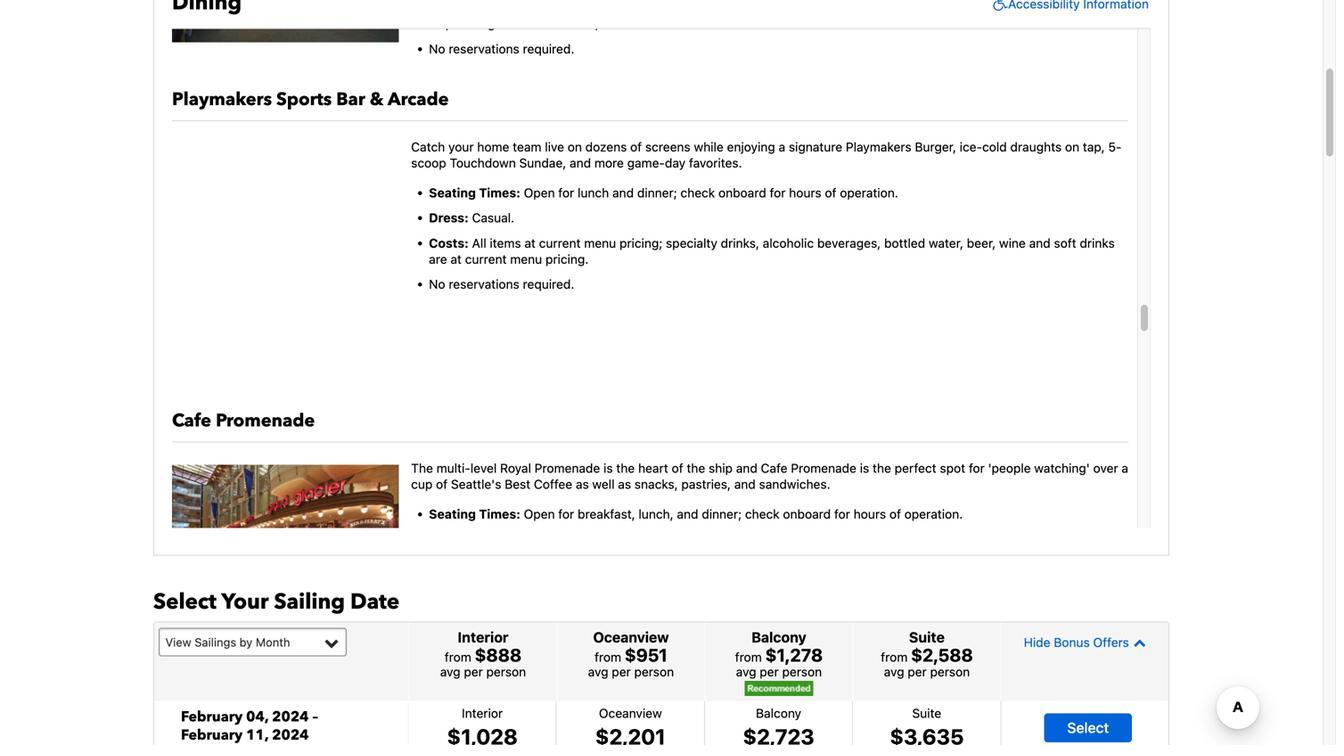 Task type: describe. For each thing, give the bounding box(es) containing it.
arcade
[[388, 87, 449, 112]]

for down coffee
[[559, 507, 575, 521]]

sundae,
[[520, 156, 566, 170]]

seating times: open for lunch and dinner; check onboard for hours of operation.
[[429, 185, 899, 200]]

lunch
[[578, 185, 609, 200]]

1 vertical spatial onboard
[[783, 507, 831, 521]]

dress: casual.
[[429, 211, 515, 225]]

1 required. from the top
[[523, 41, 575, 56]]

multi-
[[437, 461, 471, 476]]

open for open for breakfast, lunch, and dinner; check onboard for hours of operation.
[[524, 507, 555, 521]]

view
[[165, 636, 191, 649]]

oceanview for oceanview from $951 avg per person
[[593, 629, 669, 646]]

sandwiches.
[[759, 477, 831, 492]]

seating for seating times: open for breakfast, lunch, and dinner; check onboard for hours of operation.
[[429, 507, 476, 521]]

lunch,
[[639, 507, 674, 521]]

open for open for lunch and dinner; check onboard for hours of operation.
[[524, 185, 555, 200]]

–
[[313, 707, 318, 727]]

$2,588
[[911, 645, 973, 665]]

select your sailing date
[[153, 587, 400, 617]]

person for $888
[[487, 665, 526, 679]]

burger,
[[915, 140, 957, 154]]

are
[[429, 252, 447, 267]]

water,
[[929, 236, 964, 250]]

times: for open for lunch and dinner; check onboard for hours of operation.
[[479, 185, 521, 200]]

0 horizontal spatial dinner;
[[637, 185, 677, 200]]

sailing
[[274, 587, 345, 617]]

person for $1,278
[[783, 665, 822, 679]]

1 horizontal spatial promenade
[[535, 461, 600, 476]]

avg for $2,588
[[884, 665, 905, 679]]

month
[[256, 636, 290, 649]]

catch
[[411, 140, 445, 154]]

level
[[471, 461, 497, 476]]

interior from $888 avg per person
[[440, 629, 526, 679]]

spot
[[940, 461, 966, 476]]

seating for seating times: open for lunch and dinner; check onboard for hours of operation.
[[429, 185, 476, 200]]

royal
[[500, 461, 531, 476]]

home
[[477, 140, 510, 154]]

cafe promenade
[[172, 409, 315, 433]]

beverages,
[[818, 236, 881, 250]]

select for select your sailing date
[[153, 587, 217, 617]]

and inside all items at current menu pricing; specialty drinks, alcoholic beverages, bottled water, beer, wine and soft drinks are at current menu pricing.
[[1030, 236, 1051, 250]]

draughts
[[1011, 140, 1062, 154]]

watching'
[[1035, 461, 1090, 476]]

1 reservations from the top
[[449, 41, 520, 56]]

favorites.
[[689, 156, 742, 170]]

all
[[472, 236, 487, 250]]

best
[[505, 477, 531, 492]]

view sailings by month link
[[159, 628, 347, 657]]

your
[[221, 587, 269, 617]]

avg for $951
[[588, 665, 609, 679]]

sports
[[276, 87, 332, 112]]

1 no from the top
[[429, 41, 446, 56]]

february 04, 2024 –
[[181, 707, 318, 727]]

ice-
[[960, 140, 983, 154]]

playmakers sports bar & arcade
[[172, 87, 449, 112]]

2 the from the left
[[687, 461, 706, 476]]

$888
[[475, 645, 522, 665]]

0 vertical spatial operation.
[[840, 185, 899, 200]]

bonus
[[1054, 635, 1090, 650]]

dozens
[[586, 140, 627, 154]]

2 reservations from the top
[[449, 277, 520, 292]]

ship
[[709, 461, 733, 476]]

3 the from the left
[[873, 461, 892, 476]]

and right lunch,
[[677, 507, 699, 521]]

scoop
[[411, 156, 447, 170]]

seating times: open for breakfast, lunch, and dinner; check onboard for hours of operation.
[[429, 507, 963, 521]]

by
[[240, 636, 253, 649]]

items
[[490, 236, 521, 250]]

view sailings by month
[[165, 636, 290, 649]]

team
[[513, 140, 542, 154]]

wine
[[1000, 236, 1026, 250]]

hide bonus offers link
[[1006, 627, 1165, 658]]

of down perfect
[[890, 507, 901, 521]]

signature
[[789, 140, 843, 154]]

1 vertical spatial at
[[451, 252, 462, 267]]

interior for interior from $888 avg per person
[[458, 629, 509, 646]]

all items at current menu pricing; specialty drinks, alcoholic beverages, bottled water, beer, wine and soft drinks are at current menu pricing.
[[429, 236, 1115, 267]]

per for $951
[[612, 665, 631, 679]]

2 is from the left
[[860, 461, 870, 476]]

times: for open for breakfast, lunch, and dinner; check onboard for hours of operation.
[[479, 507, 521, 521]]

per for $2,588
[[908, 665, 927, 679]]

specialty
[[666, 236, 718, 250]]

&
[[370, 87, 384, 112]]

game-
[[627, 156, 665, 170]]

1 on from the left
[[568, 140, 582, 154]]

1 as from the left
[[576, 477, 589, 492]]

coffee
[[534, 477, 573, 492]]

5-
[[1109, 140, 1122, 154]]

2 no reservations required. from the top
[[429, 277, 575, 292]]

0 vertical spatial at
[[525, 236, 536, 250]]

from for $1,278
[[735, 650, 762, 665]]

well
[[593, 477, 615, 492]]

touchdown
[[450, 156, 516, 170]]

1 vertical spatial dinner;
[[702, 507, 742, 521]]

offers
[[1094, 635, 1130, 650]]

tap,
[[1083, 140, 1105, 154]]

costs:
[[429, 236, 469, 250]]

of right cup on the bottom left of page
[[436, 477, 448, 492]]

per for $888
[[464, 665, 483, 679]]

of down signature
[[825, 185, 837, 200]]

0 vertical spatial cafe
[[172, 409, 211, 433]]

cold
[[983, 140, 1007, 154]]

0 vertical spatial playmakers
[[172, 87, 272, 112]]

and right lunch
[[613, 185, 634, 200]]

avg for $1,278
[[736, 665, 757, 679]]

snacks,
[[635, 477, 678, 492]]

for left lunch
[[559, 185, 575, 200]]

beer,
[[967, 236, 996, 250]]

oceanview from $951 avg per person
[[588, 629, 674, 679]]



Task type: locate. For each thing, give the bounding box(es) containing it.
from for $2,588
[[881, 650, 908, 665]]

and inside the catch your home team live on dozens of screens while enjoying a signature playmakers burger, ice-cold draughts on tap, 5- scoop touchdown sundae, and more game-day favorites.
[[570, 156, 591, 170]]

avg inside oceanview from $951 avg per person
[[588, 665, 609, 679]]

$951
[[625, 645, 668, 665]]

per for $1,278
[[760, 665, 779, 679]]

0 horizontal spatial promenade
[[216, 409, 315, 433]]

per inside balcony from $1,278 avg per person
[[760, 665, 779, 679]]

2 no from the top
[[429, 277, 446, 292]]

a inside the catch your home team live on dozens of screens while enjoying a signature playmakers burger, ice-cold draughts on tap, 5- scoop touchdown sundae, and more game-day favorites.
[[779, 140, 786, 154]]

4 person from the left
[[931, 665, 970, 679]]

1 vertical spatial playmakers
[[846, 140, 912, 154]]

1 vertical spatial hours
[[854, 507, 886, 521]]

is up well
[[604, 461, 613, 476]]

of right the heart
[[672, 461, 684, 476]]

1 no reservations required. from the top
[[429, 41, 575, 56]]

from inside interior from $888 avg per person
[[445, 650, 472, 665]]

day
[[665, 156, 686, 170]]

over
[[1094, 461, 1119, 476]]

0 horizontal spatial playmakers
[[172, 87, 272, 112]]

0 vertical spatial required.
[[523, 41, 575, 56]]

0 horizontal spatial menu
[[510, 252, 542, 267]]

per inside oceanview from $951 avg per person
[[612, 665, 631, 679]]

suite for suite
[[913, 706, 942, 721]]

0 horizontal spatial select
[[153, 587, 217, 617]]

a inside the multi-level royal promenade is the heart of the ship and cafe promenade is the perfect spot for 'people watching' over a cup of seattle's best coffee as well as snacks, pastries, and sandwiches.
[[1122, 461, 1129, 476]]

screens
[[646, 140, 691, 154]]

no up arcade
[[429, 41, 446, 56]]

heart
[[638, 461, 669, 476]]

avg up recommended image
[[736, 665, 757, 679]]

check down favorites.
[[681, 185, 715, 200]]

times:
[[479, 185, 521, 200], [479, 507, 521, 521]]

balcony up recommended image
[[752, 629, 807, 646]]

1 horizontal spatial select
[[1068, 720, 1109, 737]]

at down costs:
[[451, 252, 462, 267]]

as left well
[[576, 477, 589, 492]]

balcony for balcony
[[756, 706, 802, 721]]

seattle's
[[451, 477, 502, 492]]

your
[[449, 140, 474, 154]]

operation. up beverages,
[[840, 185, 899, 200]]

and left 'more'
[[570, 156, 591, 170]]

the up pastries,
[[687, 461, 706, 476]]

person inside balcony from $1,278 avg per person
[[783, 665, 822, 679]]

catch your home team live on dozens of screens while enjoying a signature playmakers burger, ice-cold draughts on tap, 5- scoop touchdown sundae, and more game-day favorites.
[[411, 140, 1122, 170]]

'people
[[989, 461, 1031, 476]]

1 horizontal spatial as
[[618, 477, 631, 492]]

0 horizontal spatial cafe
[[172, 409, 211, 433]]

check down the multi-level royal promenade is the heart of the ship and cafe promenade is the perfect spot for 'people watching' over a cup of seattle's best coffee as well as snacks, pastries, and sandwiches.
[[745, 507, 780, 521]]

interior for interior
[[462, 706, 503, 721]]

no reservations required.
[[429, 41, 575, 56], [429, 277, 575, 292]]

avg inside interior from $888 avg per person
[[440, 665, 461, 679]]

0 vertical spatial open
[[524, 185, 555, 200]]

pricing;
[[620, 236, 663, 250]]

4 from from the left
[[881, 650, 908, 665]]

0 vertical spatial times:
[[479, 185, 521, 200]]

promenade
[[216, 409, 315, 433], [535, 461, 600, 476], [791, 461, 857, 476]]

from inside oceanview from $951 avg per person
[[595, 650, 622, 665]]

3 from from the left
[[735, 650, 762, 665]]

2 per from the left
[[612, 665, 631, 679]]

oceanview inside oceanview from $951 avg per person
[[593, 629, 669, 646]]

the left the heart
[[616, 461, 635, 476]]

and left the soft
[[1030, 236, 1051, 250]]

on right live
[[568, 140, 582, 154]]

hours
[[789, 185, 822, 200], [854, 507, 886, 521]]

$1,278
[[766, 645, 823, 665]]

2 horizontal spatial promenade
[[791, 461, 857, 476]]

bottled
[[885, 236, 926, 250]]

seating up dress:
[[429, 185, 476, 200]]

1 person from the left
[[487, 665, 526, 679]]

from inside suite from $2,588 avg per person
[[881, 650, 908, 665]]

breakfast,
[[578, 507, 636, 521]]

the
[[616, 461, 635, 476], [687, 461, 706, 476], [873, 461, 892, 476]]

0 vertical spatial a
[[779, 140, 786, 154]]

1 horizontal spatial onboard
[[783, 507, 831, 521]]

enjoying
[[727, 140, 776, 154]]

interior inside interior from $888 avg per person
[[458, 629, 509, 646]]

0 vertical spatial dinner;
[[637, 185, 677, 200]]

1 vertical spatial reservations
[[449, 277, 520, 292]]

suite
[[909, 629, 945, 646], [913, 706, 942, 721]]

1 vertical spatial operation.
[[905, 507, 963, 521]]

onboard down sandwiches.
[[783, 507, 831, 521]]

person for $2,588
[[931, 665, 970, 679]]

suite inside suite from $2,588 avg per person
[[909, 629, 945, 646]]

suite for suite from $2,588 avg per person
[[909, 629, 945, 646]]

avg left $2,588 on the right bottom
[[884, 665, 905, 679]]

a
[[779, 140, 786, 154], [1122, 461, 1129, 476]]

1 vertical spatial balcony
[[756, 706, 802, 721]]

on
[[568, 140, 582, 154], [1066, 140, 1080, 154]]

1 horizontal spatial check
[[745, 507, 780, 521]]

1 vertical spatial no
[[429, 277, 446, 292]]

1 is from the left
[[604, 461, 613, 476]]

menu
[[584, 236, 616, 250], [510, 252, 542, 267]]

check
[[681, 185, 715, 200], [745, 507, 780, 521]]

date
[[350, 587, 400, 617]]

0 vertical spatial menu
[[584, 236, 616, 250]]

no down are
[[429, 277, 446, 292]]

4 per from the left
[[908, 665, 927, 679]]

1 vertical spatial oceanview
[[599, 706, 662, 721]]

soft
[[1054, 236, 1077, 250]]

1 horizontal spatial current
[[539, 236, 581, 250]]

alcoholic
[[763, 236, 814, 250]]

1 open from the top
[[524, 185, 555, 200]]

open down coffee
[[524, 507, 555, 521]]

2 person from the left
[[635, 665, 674, 679]]

0 horizontal spatial the
[[616, 461, 635, 476]]

0 horizontal spatial as
[[576, 477, 589, 492]]

from left $951
[[595, 650, 622, 665]]

person
[[487, 665, 526, 679], [635, 665, 674, 679], [783, 665, 822, 679], [931, 665, 970, 679]]

perfect
[[895, 461, 937, 476]]

0 vertical spatial reservations
[[449, 41, 520, 56]]

seating down seattle's
[[429, 507, 476, 521]]

select for select
[[1068, 720, 1109, 737]]

of inside the catch your home team live on dozens of screens while enjoying a signature playmakers burger, ice-cold draughts on tap, 5- scoop touchdown sundae, and more game-day favorites.
[[631, 140, 642, 154]]

menu up pricing. in the left top of the page
[[584, 236, 616, 250]]

times: up casual.
[[479, 185, 521, 200]]

more
[[595, 156, 624, 170]]

sailings
[[195, 636, 236, 649]]

for right spot
[[969, 461, 985, 476]]

dinner; down the game-
[[637, 185, 677, 200]]

cafe
[[172, 409, 211, 433], [761, 461, 788, 476]]

from left $2,588 on the right bottom
[[881, 650, 908, 665]]

suite from $2,588 avg per person
[[881, 629, 973, 679]]

reservations
[[449, 41, 520, 56], [449, 277, 520, 292]]

0 horizontal spatial is
[[604, 461, 613, 476]]

a right enjoying
[[779, 140, 786, 154]]

balcony
[[752, 629, 807, 646], [756, 706, 802, 721]]

2 from from the left
[[595, 650, 622, 665]]

hide
[[1024, 635, 1051, 650]]

0 vertical spatial current
[[539, 236, 581, 250]]

casual.
[[472, 211, 515, 225]]

select down hide bonus offers link
[[1068, 720, 1109, 737]]

per
[[464, 665, 483, 679], [612, 665, 631, 679], [760, 665, 779, 679], [908, 665, 927, 679]]

per inside interior from $888 avg per person
[[464, 665, 483, 679]]

3 person from the left
[[783, 665, 822, 679]]

february
[[181, 707, 243, 727]]

1 vertical spatial cafe
[[761, 461, 788, 476]]

playmakers left the burger,
[[846, 140, 912, 154]]

for down the catch your home team live on dozens of screens while enjoying a signature playmakers burger, ice-cold draughts on tap, 5- scoop touchdown sundae, and more game-day favorites.
[[770, 185, 786, 200]]

menu down items
[[510, 252, 542, 267]]

0 horizontal spatial hours
[[789, 185, 822, 200]]

from inside balcony from $1,278 avg per person
[[735, 650, 762, 665]]

reservations up arcade
[[449, 41, 520, 56]]

open down sundae,
[[524, 185, 555, 200]]

chevron up image
[[1130, 637, 1147, 649]]

1 vertical spatial interior
[[462, 706, 503, 721]]

is left perfect
[[860, 461, 870, 476]]

onboard down favorites.
[[719, 185, 767, 200]]

live
[[545, 140, 564, 154]]

1 horizontal spatial dinner;
[[702, 507, 742, 521]]

from up recommended image
[[735, 650, 762, 665]]

wheelchair image
[[989, 0, 1009, 12]]

per inside suite from $2,588 avg per person
[[908, 665, 927, 679]]

0 vertical spatial select
[[153, 587, 217, 617]]

1 horizontal spatial on
[[1066, 140, 1080, 154]]

pricing.
[[546, 252, 589, 267]]

3 avg from the left
[[736, 665, 757, 679]]

1 vertical spatial times:
[[479, 507, 521, 521]]

0 horizontal spatial operation.
[[840, 185, 899, 200]]

0 vertical spatial seating
[[429, 185, 476, 200]]

operation. down perfect
[[905, 507, 963, 521]]

0 vertical spatial hours
[[789, 185, 822, 200]]

oceanview for oceanview
[[599, 706, 662, 721]]

0 horizontal spatial at
[[451, 252, 462, 267]]

from for $888
[[445, 650, 472, 665]]

0 vertical spatial no reservations required.
[[429, 41, 575, 56]]

1 vertical spatial current
[[465, 252, 507, 267]]

0 vertical spatial interior
[[458, 629, 509, 646]]

1 vertical spatial select
[[1068, 720, 1109, 737]]

0 vertical spatial no
[[429, 41, 446, 56]]

current up pricing. in the left top of the page
[[539, 236, 581, 250]]

times: down the best
[[479, 507, 521, 521]]

balcony for balcony from $1,278 avg per person
[[752, 629, 807, 646]]

person inside interior from $888 avg per person
[[487, 665, 526, 679]]

at
[[525, 236, 536, 250], [451, 252, 462, 267]]

drinks
[[1080, 236, 1115, 250]]

1 seating from the top
[[429, 185, 476, 200]]

04,
[[246, 707, 269, 727]]

2024
[[272, 707, 309, 727]]

for inside the multi-level royal promenade is the heart of the ship and cafe promenade is the perfect spot for 'people watching' over a cup of seattle's best coffee as well as snacks, pastries, and sandwiches.
[[969, 461, 985, 476]]

of up the game-
[[631, 140, 642, 154]]

avg inside suite from $2,588 avg per person
[[884, 665, 905, 679]]

from
[[445, 650, 472, 665], [595, 650, 622, 665], [735, 650, 762, 665], [881, 650, 908, 665]]

balcony inside balcony from $1,278 avg per person
[[752, 629, 807, 646]]

bar
[[336, 87, 365, 112]]

1 vertical spatial required.
[[523, 277, 575, 292]]

cafe inside the multi-level royal promenade is the heart of the ship and cafe promenade is the perfect spot for 'people watching' over a cup of seattle's best coffee as well as snacks, pastries, and sandwiches.
[[761, 461, 788, 476]]

0 vertical spatial check
[[681, 185, 715, 200]]

on left tap,
[[1066, 140, 1080, 154]]

pastries,
[[682, 477, 731, 492]]

person inside suite from $2,588 avg per person
[[931, 665, 970, 679]]

dress:
[[429, 211, 469, 225]]

reservations down all
[[449, 277, 520, 292]]

0 vertical spatial suite
[[909, 629, 945, 646]]

3 per from the left
[[760, 665, 779, 679]]

2 open from the top
[[524, 507, 555, 521]]

person inside oceanview from $951 avg per person
[[635, 665, 674, 679]]

hide bonus offers
[[1024, 635, 1130, 650]]

1 vertical spatial no reservations required.
[[429, 277, 575, 292]]

the
[[411, 461, 433, 476]]

dinner; down pastries,
[[702, 507, 742, 521]]

current down all
[[465, 252, 507, 267]]

2 avg from the left
[[588, 665, 609, 679]]

0 vertical spatial onboard
[[719, 185, 767, 200]]

the multi-level royal promenade is the heart of the ship and cafe promenade is the perfect spot for 'people watching' over a cup of seattle's best coffee as well as snacks, pastries, and sandwiches.
[[411, 461, 1129, 492]]

1 from from the left
[[445, 650, 472, 665]]

0 vertical spatial oceanview
[[593, 629, 669, 646]]

1 horizontal spatial cafe
[[761, 461, 788, 476]]

and right ship
[[736, 461, 758, 476]]

1 vertical spatial suite
[[913, 706, 942, 721]]

playmakers left sports
[[172, 87, 272, 112]]

0 horizontal spatial onboard
[[719, 185, 767, 200]]

the left perfect
[[873, 461, 892, 476]]

0 horizontal spatial current
[[465, 252, 507, 267]]

avg left $951
[[588, 665, 609, 679]]

dinner;
[[637, 185, 677, 200], [702, 507, 742, 521]]

2 horizontal spatial the
[[873, 461, 892, 476]]

person for $951
[[635, 665, 674, 679]]

at right items
[[525, 236, 536, 250]]

0 vertical spatial balcony
[[752, 629, 807, 646]]

4 avg from the left
[[884, 665, 905, 679]]

1 vertical spatial open
[[524, 507, 555, 521]]

1 horizontal spatial operation.
[[905, 507, 963, 521]]

1 horizontal spatial the
[[687, 461, 706, 476]]

avg inside balcony from $1,278 avg per person
[[736, 665, 757, 679]]

2 as from the left
[[618, 477, 631, 492]]

select
[[153, 587, 217, 617], [1068, 720, 1109, 737]]

1 avg from the left
[[440, 665, 461, 679]]

no
[[429, 41, 446, 56], [429, 277, 446, 292]]

1 per from the left
[[464, 665, 483, 679]]

for down the multi-level royal promenade is the heart of the ship and cafe promenade is the perfect spot for 'people watching' over a cup of seattle's best coffee as well as snacks, pastries, and sandwiches.
[[835, 507, 851, 521]]

from left $888
[[445, 650, 472, 665]]

2 on from the left
[[1066, 140, 1080, 154]]

and right pastries,
[[735, 477, 756, 492]]

1 vertical spatial menu
[[510, 252, 542, 267]]

0 horizontal spatial a
[[779, 140, 786, 154]]

1 horizontal spatial playmakers
[[846, 140, 912, 154]]

playmakers inside the catch your home team live on dozens of screens while enjoying a signature playmakers burger, ice-cold draughts on tap, 5- scoop touchdown sundae, and more game-day favorites.
[[846, 140, 912, 154]]

1 horizontal spatial at
[[525, 236, 536, 250]]

a right over
[[1122, 461, 1129, 476]]

2 times: from the top
[[479, 507, 521, 521]]

avg for $888
[[440, 665, 461, 679]]

avg left $888
[[440, 665, 461, 679]]

1 horizontal spatial is
[[860, 461, 870, 476]]

1 horizontal spatial hours
[[854, 507, 886, 521]]

1 the from the left
[[616, 461, 635, 476]]

select up view
[[153, 587, 217, 617]]

0 horizontal spatial on
[[568, 140, 582, 154]]

is
[[604, 461, 613, 476], [860, 461, 870, 476]]

1 horizontal spatial menu
[[584, 236, 616, 250]]

as right well
[[618, 477, 631, 492]]

2 required. from the top
[[523, 277, 575, 292]]

balcony down recommended image
[[756, 706, 802, 721]]

from for $951
[[595, 650, 622, 665]]

while
[[694, 140, 724, 154]]

1 horizontal spatial a
[[1122, 461, 1129, 476]]

balcony from $1,278 avg per person
[[735, 629, 823, 679]]

0 horizontal spatial check
[[681, 185, 715, 200]]

1 vertical spatial seating
[[429, 507, 476, 521]]

select link
[[1045, 714, 1133, 743]]

drinks,
[[721, 236, 760, 250]]

1 vertical spatial a
[[1122, 461, 1129, 476]]

cup
[[411, 477, 433, 492]]

1 times: from the top
[[479, 185, 521, 200]]

recommended image
[[745, 681, 814, 696]]

1 vertical spatial check
[[745, 507, 780, 521]]

2 seating from the top
[[429, 507, 476, 521]]



Task type: vqa. For each thing, say whether or not it's contained in the screenshot.
"v.i.p couples suites (treatment rooms) with whirlpools"
no



